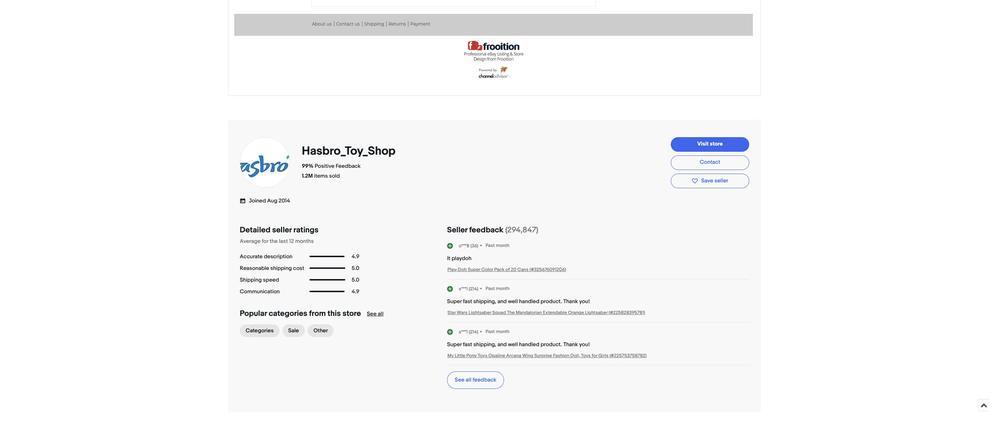 Task type: vqa. For each thing, say whether or not it's contained in the screenshot.


Task type: describe. For each thing, give the bounding box(es) containing it.
thank for lightsaber
[[563, 298, 578, 305]]

1 horizontal spatial store
[[710, 141, 723, 147]]

(214) for pony
[[469, 329, 478, 335]]

little
[[455, 353, 465, 359]]

last
[[279, 238, 288, 245]]

99% positive feedback 1.2m items sold
[[302, 163, 361, 179]]

see all
[[367, 311, 384, 318]]

from
[[309, 309, 326, 319]]

2 lightsaber from the left
[[585, 310, 608, 316]]

super fast shipping, and well handled product. thank you! for arcana
[[447, 341, 590, 348]]

see for see all feedback
[[455, 377, 465, 384]]

my little pony toys opaline arcana wing surprise fashion doll, toys for girls (#225753758782) link
[[447, 353, 647, 359]]

s***1 (214) for lightsaber
[[459, 286, 478, 292]]

past for color
[[486, 243, 495, 248]]

sale
[[288, 327, 299, 334]]

0 vertical spatial feedback
[[469, 226, 504, 235]]

hasbro_toy_shop link
[[302, 144, 398, 158]]

all for see all feedback
[[466, 377, 471, 384]]

surprise
[[534, 353, 552, 359]]

categories
[[246, 327, 274, 334]]

average for the last 12 months
[[240, 238, 314, 245]]

positive
[[315, 163, 334, 170]]

average
[[240, 238, 261, 245]]

shipping
[[270, 265, 292, 272]]

super fast shipping, and well handled product. thank you! for mandalorian
[[447, 298, 590, 305]]

wars
[[457, 310, 468, 316]]

12
[[289, 238, 294, 245]]

1 horizontal spatial for
[[592, 353, 597, 359]]

accurate description
[[240, 253, 292, 260]]

s***1 (214) for pony
[[459, 329, 478, 335]]

month for pack
[[496, 243, 510, 248]]

other link
[[308, 324, 334, 337]]

seller for save
[[715, 177, 728, 184]]

fashion
[[553, 353, 569, 359]]

sale link
[[282, 324, 305, 337]]

cost
[[293, 265, 304, 272]]

it playdoh
[[447, 255, 471, 262]]

2014
[[279, 197, 290, 204]]

shipping speed
[[240, 277, 279, 283]]

star
[[447, 310, 456, 316]]

shipping, for toys
[[473, 341, 496, 348]]

product. for surprise
[[541, 341, 562, 348]]

0 horizontal spatial for
[[262, 238, 268, 245]]

my
[[447, 353, 454, 359]]

99%
[[302, 163, 314, 170]]

thank for fashion
[[563, 341, 578, 348]]

(214) for lightsaber
[[469, 286, 478, 292]]

items
[[314, 172, 328, 179]]

handled for wing
[[519, 341, 539, 348]]

shipping
[[240, 277, 262, 283]]

past month for squad
[[486, 286, 510, 292]]

play-doh super color pack of 20 cans (#325676091206)
[[447, 267, 566, 273]]

my little pony toys opaline arcana wing surprise fashion doll, toys for girls (#225753758782)
[[447, 353, 647, 359]]

past month for toys
[[486, 329, 510, 335]]

text__icon wrapper image
[[240, 197, 249, 204]]

o***8 (36)
[[459, 243, 478, 249]]

well for mandalorian
[[508, 298, 518, 305]]

fast for pony
[[463, 341, 472, 348]]

star wars lightsaber squad the mandalorian extendable orange lightsaber (#225828395781)
[[447, 310, 645, 316]]

1 lightsaber from the left
[[469, 310, 491, 316]]

s***1 for wars
[[459, 286, 468, 292]]

product. for orange
[[541, 298, 562, 305]]

contact link
[[671, 155, 749, 170]]

5.0 for shipping speed
[[352, 277, 359, 283]]

doh
[[458, 267, 467, 273]]

hasbro_toy_shop image
[[239, 137, 291, 188]]

shipping, for squad
[[473, 298, 496, 305]]

super for little
[[447, 341, 462, 348]]

wing
[[522, 353, 533, 359]]

1 vertical spatial store
[[342, 309, 361, 319]]

(#225753758782)
[[610, 353, 647, 359]]

2 toys from the left
[[581, 353, 591, 359]]

orange
[[568, 310, 584, 316]]

see for see all
[[367, 311, 377, 318]]

all for see all
[[378, 311, 384, 318]]

(#325676091206)
[[530, 267, 566, 273]]

see all feedback
[[455, 377, 497, 384]]

communication
[[240, 288, 280, 295]]

pack
[[494, 267, 505, 273]]

feedback
[[336, 163, 361, 170]]

of
[[506, 267, 510, 273]]

seller for detailed
[[272, 226, 292, 235]]

1.2m
[[302, 172, 313, 179]]

play-
[[447, 267, 458, 273]]

seller feedback (294,847)
[[447, 226, 538, 235]]

accurate
[[240, 253, 263, 260]]

visit store
[[697, 141, 723, 147]]

arcana
[[506, 353, 521, 359]]

playdoh
[[452, 255, 471, 262]]

visit store link
[[671, 137, 749, 152]]

girls
[[598, 353, 609, 359]]

visit
[[697, 141, 709, 147]]

s***1 for little
[[459, 329, 468, 335]]

doll,
[[570, 353, 580, 359]]



Task type: locate. For each thing, give the bounding box(es) containing it.
1 you! from the top
[[579, 298, 590, 305]]

0 vertical spatial thank
[[563, 298, 578, 305]]

2 well from the top
[[508, 341, 518, 348]]

shipping, up squad
[[473, 298, 496, 305]]

1 product. from the top
[[541, 298, 562, 305]]

1 vertical spatial super fast shipping, and well handled product. thank you!
[[447, 341, 590, 348]]

0 vertical spatial and
[[498, 298, 507, 305]]

s***1 (214) down wars
[[459, 329, 478, 335]]

1 vertical spatial (214)
[[469, 329, 478, 335]]

seller right save
[[715, 177, 728, 184]]

month down pack
[[496, 286, 510, 292]]

0 vertical spatial see
[[367, 311, 377, 318]]

play-doh super color pack of 20 cans (#325676091206) link
[[447, 267, 566, 273]]

1 vertical spatial thank
[[563, 341, 578, 348]]

1 past from the top
[[486, 243, 495, 248]]

1 vertical spatial past
[[486, 286, 495, 292]]

0 vertical spatial store
[[710, 141, 723, 147]]

handled up wing
[[519, 341, 539, 348]]

1 vertical spatial s***1 (214)
[[459, 329, 478, 335]]

toys right doll,
[[581, 353, 591, 359]]

1 vertical spatial past month
[[486, 286, 510, 292]]

0 vertical spatial s***1
[[459, 286, 468, 292]]

2 month from the top
[[496, 286, 510, 292]]

star wars lightsaber squad the mandalorian extendable orange lightsaber (#225828395781) link
[[447, 310, 645, 316]]

0 vertical spatial month
[[496, 243, 510, 248]]

past month down squad
[[486, 329, 510, 335]]

0 vertical spatial seller
[[715, 177, 728, 184]]

2 4.9 from the top
[[352, 288, 359, 295]]

2 shipping, from the top
[[473, 341, 496, 348]]

0 vertical spatial super fast shipping, and well handled product. thank you!
[[447, 298, 590, 305]]

past month for color
[[486, 243, 510, 248]]

store right visit
[[710, 141, 723, 147]]

1 4.9 from the top
[[352, 253, 359, 260]]

popular
[[240, 309, 267, 319]]

month down squad
[[496, 329, 510, 335]]

all
[[378, 311, 384, 318], [466, 377, 471, 384]]

2 s***1 from the top
[[459, 329, 468, 335]]

2 vertical spatial super
[[447, 341, 462, 348]]

s***1 down doh
[[459, 286, 468, 292]]

1 vertical spatial and
[[498, 341, 507, 348]]

1 (214) from the top
[[469, 286, 478, 292]]

you! up orange
[[579, 298, 590, 305]]

handled for extendable
[[519, 298, 539, 305]]

1 handled from the top
[[519, 298, 539, 305]]

2 s***1 (214) from the top
[[459, 329, 478, 335]]

ratings
[[293, 226, 318, 235]]

pony
[[466, 353, 477, 359]]

thank
[[563, 298, 578, 305], [563, 341, 578, 348]]

0 horizontal spatial lightsaber
[[469, 310, 491, 316]]

and for opaline
[[498, 341, 507, 348]]

4.9
[[352, 253, 359, 260], [352, 288, 359, 295]]

0 vertical spatial s***1 (214)
[[459, 286, 478, 292]]

the
[[507, 310, 515, 316]]

and up opaline
[[498, 341, 507, 348]]

past month down the seller feedback (294,847)
[[486, 243, 510, 248]]

speed
[[263, 277, 279, 283]]

1 well from the top
[[508, 298, 518, 305]]

0 vertical spatial all
[[378, 311, 384, 318]]

2 handled from the top
[[519, 341, 539, 348]]

1 5.0 from the top
[[352, 265, 359, 272]]

past month
[[486, 243, 510, 248], [486, 286, 510, 292], [486, 329, 510, 335]]

0 vertical spatial well
[[508, 298, 518, 305]]

1 vertical spatial 5.0
[[352, 277, 359, 283]]

past down squad
[[486, 329, 495, 335]]

0 vertical spatial shipping,
[[473, 298, 496, 305]]

thank up orange
[[563, 298, 578, 305]]

1 s***1 from the top
[[459, 286, 468, 292]]

0 vertical spatial 5.0
[[352, 265, 359, 272]]

1 past month from the top
[[486, 243, 510, 248]]

product. up extendable
[[541, 298, 562, 305]]

well up arcana
[[508, 341, 518, 348]]

1 vertical spatial see
[[455, 377, 465, 384]]

for
[[262, 238, 268, 245], [592, 353, 597, 359]]

1 horizontal spatial see
[[455, 377, 465, 384]]

1 horizontal spatial lightsaber
[[585, 310, 608, 316]]

detailed
[[240, 226, 270, 235]]

see all feedback link
[[447, 372, 504, 389]]

month for opaline
[[496, 329, 510, 335]]

1 horizontal spatial seller
[[715, 177, 728, 184]]

well up the
[[508, 298, 518, 305]]

(#225828395781)
[[609, 310, 645, 316]]

month down the seller feedback (294,847)
[[496, 243, 510, 248]]

seller
[[447, 226, 467, 235]]

5.0 for reasonable shipping cost
[[352, 265, 359, 272]]

super up star
[[447, 298, 462, 305]]

super fast shipping, and well handled product. thank you! up the
[[447, 298, 590, 305]]

it
[[447, 255, 450, 262]]

seller up last
[[272, 226, 292, 235]]

0 vertical spatial past
[[486, 243, 495, 248]]

1 vertical spatial handled
[[519, 341, 539, 348]]

months
[[295, 238, 314, 245]]

1 toys from the left
[[478, 353, 487, 359]]

feedback
[[469, 226, 504, 235], [473, 377, 497, 384]]

past
[[486, 243, 495, 248], [486, 286, 495, 292], [486, 329, 495, 335]]

fast up the "pony" at the left of the page
[[463, 341, 472, 348]]

1 super fast shipping, and well handled product. thank you! from the top
[[447, 298, 590, 305]]

well
[[508, 298, 518, 305], [508, 341, 518, 348]]

hasbro_toy_shop
[[302, 144, 396, 158]]

1 and from the top
[[498, 298, 507, 305]]

lightsaber right orange
[[585, 310, 608, 316]]

past down the seller feedback (294,847)
[[486, 243, 495, 248]]

super right doh
[[468, 267, 480, 273]]

save seller button
[[671, 174, 749, 188]]

super for wars
[[447, 298, 462, 305]]

1 vertical spatial feedback
[[473, 377, 497, 384]]

and
[[498, 298, 507, 305], [498, 341, 507, 348]]

well for arcana
[[508, 341, 518, 348]]

shipping, up opaline
[[473, 341, 496, 348]]

you! up doll,
[[579, 341, 590, 348]]

toys
[[478, 353, 487, 359], [581, 353, 591, 359]]

1 vertical spatial product.
[[541, 341, 562, 348]]

cans
[[517, 267, 529, 273]]

4.9 for communication
[[352, 288, 359, 295]]

2 past month from the top
[[486, 286, 510, 292]]

1 month from the top
[[496, 243, 510, 248]]

you! for lightsaber
[[579, 298, 590, 305]]

(36)
[[470, 243, 478, 249]]

1 vertical spatial s***1
[[459, 329, 468, 335]]

store
[[710, 141, 723, 147], [342, 309, 361, 319]]

0 vertical spatial product.
[[541, 298, 562, 305]]

see all link
[[367, 311, 384, 318]]

3 past from the top
[[486, 329, 495, 335]]

1 shipping, from the top
[[473, 298, 496, 305]]

popular categories from this store
[[240, 309, 361, 319]]

2 vertical spatial month
[[496, 329, 510, 335]]

5.0
[[352, 265, 359, 272], [352, 277, 359, 283]]

0 horizontal spatial see
[[367, 311, 377, 318]]

joined aug 2014
[[249, 197, 290, 204]]

1 vertical spatial shipping,
[[473, 341, 496, 348]]

s***1 (214)
[[459, 286, 478, 292], [459, 329, 478, 335]]

super fast shipping, and well handled product. thank you! up arcana
[[447, 341, 590, 348]]

1 vertical spatial all
[[466, 377, 471, 384]]

0 vertical spatial handled
[[519, 298, 539, 305]]

past down color
[[486, 286, 495, 292]]

1 vertical spatial seller
[[272, 226, 292, 235]]

past for squad
[[486, 286, 495, 292]]

1 vertical spatial month
[[496, 286, 510, 292]]

2 thank from the top
[[563, 341, 578, 348]]

reasonable
[[240, 265, 269, 272]]

contact
[[700, 159, 720, 166]]

2 vertical spatial past
[[486, 329, 495, 335]]

0 horizontal spatial all
[[378, 311, 384, 318]]

save
[[701, 177, 713, 184]]

2 past from the top
[[486, 286, 495, 292]]

1 vertical spatial for
[[592, 353, 597, 359]]

1 s***1 (214) from the top
[[459, 286, 478, 292]]

o***8
[[459, 243, 469, 249]]

4.9 for accurate description
[[352, 253, 359, 260]]

this
[[328, 309, 341, 319]]

categories
[[269, 309, 307, 319]]

feedback up (36)
[[469, 226, 504, 235]]

shipping,
[[473, 298, 496, 305], [473, 341, 496, 348]]

you! for fashion
[[579, 341, 590, 348]]

lightsaber right wars
[[469, 310, 491, 316]]

you!
[[579, 298, 590, 305], [579, 341, 590, 348]]

3 past month from the top
[[486, 329, 510, 335]]

seller
[[715, 177, 728, 184], [272, 226, 292, 235]]

1 fast from the top
[[463, 298, 472, 305]]

categories link
[[240, 324, 279, 337]]

super fast shipping, and well handled product. thank you!
[[447, 298, 590, 305], [447, 341, 590, 348]]

feedback down opaline
[[473, 377, 497, 384]]

save seller
[[701, 177, 728, 184]]

0 vertical spatial super
[[468, 267, 480, 273]]

s***1 (214) down doh
[[459, 286, 478, 292]]

handled up mandalorian
[[519, 298, 539, 305]]

0 vertical spatial past month
[[486, 243, 510, 248]]

for left girls
[[592, 353, 597, 359]]

1 thank from the top
[[563, 298, 578, 305]]

toys right the "pony" at the left of the page
[[478, 353, 487, 359]]

aug
[[267, 197, 277, 204]]

2 fast from the top
[[463, 341, 472, 348]]

0 horizontal spatial toys
[[478, 353, 487, 359]]

0 vertical spatial (214)
[[469, 286, 478, 292]]

0 vertical spatial you!
[[579, 298, 590, 305]]

product. up my little pony toys opaline arcana wing surprise fashion doll, toys for girls (#225753758782)
[[541, 341, 562, 348]]

month for the
[[496, 286, 510, 292]]

other
[[314, 327, 328, 334]]

1 vertical spatial fast
[[463, 341, 472, 348]]

1 vertical spatial you!
[[579, 341, 590, 348]]

2 and from the top
[[498, 341, 507, 348]]

joined
[[249, 197, 266, 204]]

opaline
[[488, 353, 505, 359]]

super up my
[[447, 341, 462, 348]]

description
[[264, 253, 292, 260]]

s***1 down wars
[[459, 329, 468, 335]]

0 horizontal spatial store
[[342, 309, 361, 319]]

detailed seller ratings
[[240, 226, 318, 235]]

3 month from the top
[[496, 329, 510, 335]]

sold
[[329, 172, 340, 179]]

fast
[[463, 298, 472, 305], [463, 341, 472, 348]]

0 vertical spatial for
[[262, 238, 268, 245]]

2 (214) from the top
[[469, 329, 478, 335]]

super
[[468, 267, 480, 273], [447, 298, 462, 305], [447, 341, 462, 348]]

2 super fast shipping, and well handled product. thank you! from the top
[[447, 341, 590, 348]]

mandalorian
[[516, 310, 542, 316]]

1 vertical spatial well
[[508, 341, 518, 348]]

reasonable shipping cost
[[240, 265, 304, 272]]

s***1
[[459, 286, 468, 292], [459, 329, 468, 335]]

month
[[496, 243, 510, 248], [496, 286, 510, 292], [496, 329, 510, 335]]

squad
[[492, 310, 506, 316]]

store right this
[[342, 309, 361, 319]]

extendable
[[543, 310, 567, 316]]

0 vertical spatial fast
[[463, 298, 472, 305]]

fast for lightsaber
[[463, 298, 472, 305]]

0 horizontal spatial seller
[[272, 226, 292, 235]]

seller inside button
[[715, 177, 728, 184]]

the
[[270, 238, 278, 245]]

20
[[511, 267, 516, 273]]

1 vertical spatial 4.9
[[352, 288, 359, 295]]

for left the
[[262, 238, 268, 245]]

1 horizontal spatial all
[[466, 377, 471, 384]]

past for toys
[[486, 329, 495, 335]]

2 5.0 from the top
[[352, 277, 359, 283]]

1 vertical spatial super
[[447, 298, 462, 305]]

1 horizontal spatial toys
[[581, 353, 591, 359]]

0 vertical spatial 4.9
[[352, 253, 359, 260]]

past month down pack
[[486, 286, 510, 292]]

fast up wars
[[463, 298, 472, 305]]

and for the
[[498, 298, 507, 305]]

2 you! from the top
[[579, 341, 590, 348]]

(294,847)
[[505, 226, 538, 235]]

2 vertical spatial past month
[[486, 329, 510, 335]]

color
[[481, 267, 493, 273]]

see
[[367, 311, 377, 318], [455, 377, 465, 384]]

2 product. from the top
[[541, 341, 562, 348]]

and up squad
[[498, 298, 507, 305]]

thank up doll,
[[563, 341, 578, 348]]



